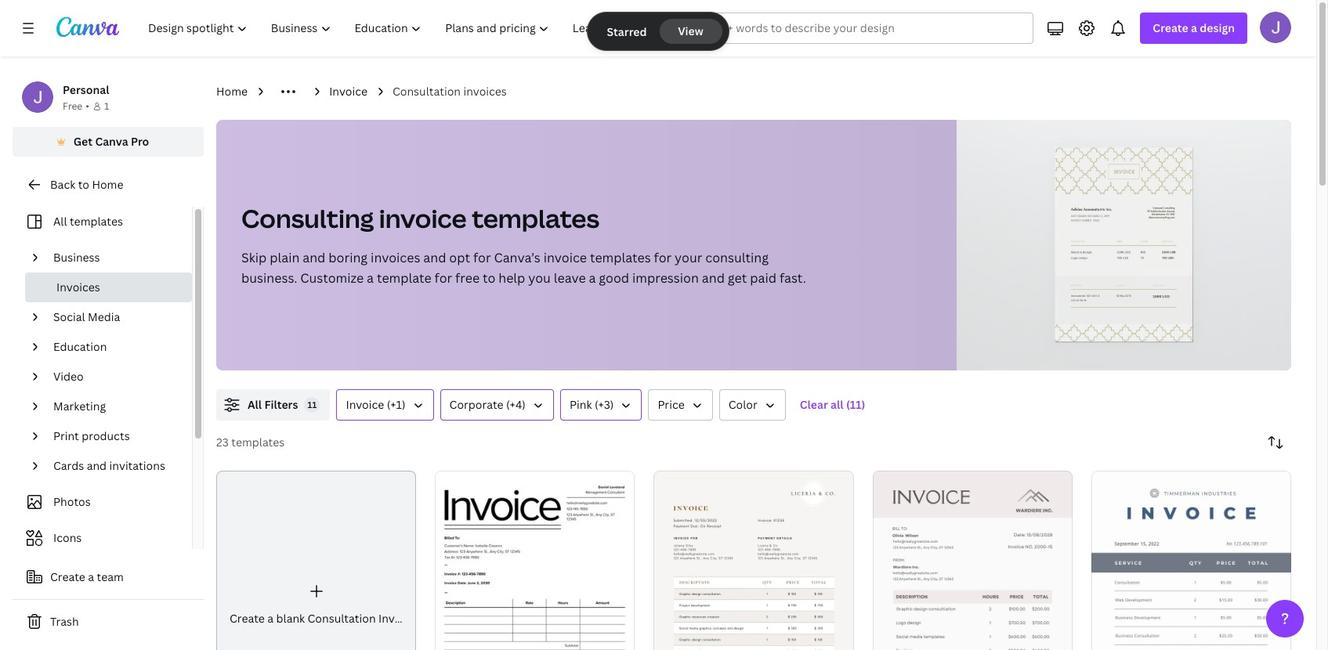 Task type: vqa. For each thing, say whether or not it's contained in the screenshot.
1st Dirtyline
no



Task type: describe. For each thing, give the bounding box(es) containing it.
create a design
[[1153, 20, 1235, 35]]

consulting
[[706, 249, 769, 267]]

0 vertical spatial home
[[216, 84, 248, 99]]

templates right 23
[[231, 435, 285, 450]]

invoice (+1)
[[346, 397, 406, 412]]

starred
[[607, 24, 647, 39]]

good
[[599, 270, 630, 287]]

all for all templates
[[53, 214, 67, 229]]

create a team button
[[13, 562, 204, 593]]

clear all (11)
[[800, 397, 866, 412]]

invoice link
[[329, 83, 368, 100]]

fast.
[[780, 270, 807, 287]]

invitations
[[109, 459, 165, 473]]

video
[[53, 369, 84, 384]]

0 horizontal spatial to
[[78, 177, 89, 192]]

print
[[53, 429, 79, 444]]

create a blank consultation invoice
[[230, 611, 417, 626]]

23
[[216, 435, 229, 450]]

templates up canva's
[[472, 201, 600, 235]]

and left the get at the right of the page
[[702, 270, 725, 287]]

all templates link
[[22, 207, 183, 237]]

all filters
[[248, 397, 298, 412]]

paid
[[750, 270, 777, 287]]

team
[[97, 570, 124, 585]]

view button
[[660, 19, 722, 44]]

create a team
[[50, 570, 124, 585]]

invoice (+1) button
[[337, 390, 434, 421]]

back to home link
[[13, 169, 204, 201]]

photos link
[[22, 488, 183, 517]]

cards and invitations link
[[47, 452, 183, 481]]

consultation invoices
[[393, 84, 507, 99]]

business
[[53, 250, 100, 265]]

elegant minimalist classic luxury business invoice template image
[[654, 471, 854, 651]]

pro
[[131, 134, 149, 149]]

a for create a design
[[1192, 20, 1198, 35]]

icons link
[[22, 524, 183, 553]]

Sort by button
[[1260, 427, 1292, 459]]

filters
[[264, 397, 298, 412]]

•
[[86, 100, 89, 113]]

your
[[675, 249, 703, 267]]

consulting
[[241, 201, 374, 235]]

and up customize
[[303, 249, 326, 267]]

skip
[[241, 249, 267, 267]]

marketing link
[[47, 392, 183, 422]]

education link
[[47, 332, 183, 362]]

0 vertical spatial consultation
[[393, 84, 461, 99]]

template
[[377, 270, 432, 287]]

you
[[529, 270, 551, 287]]

cards
[[53, 459, 84, 473]]

personal
[[63, 82, 109, 97]]

corporate (+4) button
[[440, 390, 554, 421]]

canva
[[95, 134, 128, 149]]

all
[[831, 397, 844, 412]]

print products
[[53, 429, 130, 444]]

impression
[[633, 270, 699, 287]]

video link
[[47, 362, 183, 392]]

(11)
[[846, 397, 866, 412]]

templates inside skip plain and boring invoices and opt for canva's invoice templates for your consulting business. customize a template for free to help you leave a good impression and get paid fast.
[[590, 249, 651, 267]]

status containing view
[[588, 13, 729, 50]]

business.
[[241, 270, 297, 287]]

a for create a blank consultation invoice
[[268, 611, 274, 626]]

customize
[[300, 270, 364, 287]]

get canva pro
[[73, 134, 149, 149]]

blank
[[276, 611, 305, 626]]

photos
[[53, 495, 91, 510]]

marketing
[[53, 399, 106, 414]]

color button
[[719, 390, 786, 421]]

free
[[456, 270, 480, 287]]

cards and invitations
[[53, 459, 165, 473]]

view
[[678, 24, 704, 38]]

Search search field
[[699, 13, 1024, 43]]

0 horizontal spatial invoice
[[379, 201, 467, 235]]

design
[[1200, 20, 1235, 35]]

price
[[658, 397, 685, 412]]

get canva pro button
[[13, 127, 204, 157]]

top level navigation element
[[138, 13, 630, 44]]

1 horizontal spatial invoices
[[464, 84, 507, 99]]

pink (+3) button
[[560, 390, 642, 421]]

0 horizontal spatial consultation
[[308, 611, 376, 626]]

invoice for invoice (+1)
[[346, 397, 384, 412]]

all for all filters
[[248, 397, 262, 412]]

skip plain and boring invoices and opt for canva's invoice templates for your consulting business. customize a template for free to help you leave a good impression and get paid fast.
[[241, 249, 807, 287]]

1
[[104, 100, 109, 113]]

create a design button
[[1141, 13, 1248, 44]]



Task type: locate. For each thing, give the bounding box(es) containing it.
1 vertical spatial consultation
[[308, 611, 376, 626]]

1 horizontal spatial to
[[483, 270, 496, 287]]

pink (+3)
[[570, 397, 614, 412]]

1 horizontal spatial for
[[473, 249, 491, 267]]

and inside cards and invitations link
[[87, 459, 107, 473]]

1 vertical spatial all
[[248, 397, 262, 412]]

gray clean minimalist professional business consultation and service invoice image
[[1092, 471, 1292, 651]]

jacob simon image
[[1260, 12, 1292, 43]]

(+3)
[[595, 397, 614, 412]]

invoice up leave
[[544, 249, 587, 267]]

templates
[[472, 201, 600, 235], [70, 214, 123, 229], [590, 249, 651, 267], [231, 435, 285, 450]]

corporate
[[450, 397, 504, 412]]

create down icons
[[50, 570, 85, 585]]

and
[[303, 249, 326, 267], [424, 249, 446, 267], [702, 270, 725, 287], [87, 459, 107, 473]]

a left blank
[[268, 611, 274, 626]]

create inside create a blank consultation invoice element
[[230, 611, 265, 626]]

1 horizontal spatial all
[[248, 397, 262, 412]]

0 horizontal spatial invoices
[[371, 249, 420, 267]]

0 horizontal spatial create
[[50, 570, 85, 585]]

create left design
[[1153, 20, 1189, 35]]

templates down back to home
[[70, 214, 123, 229]]

templates inside all templates link
[[70, 214, 123, 229]]

create for create a team
[[50, 570, 85, 585]]

1 horizontal spatial create
[[230, 611, 265, 626]]

price button
[[649, 390, 713, 421]]

all left filters
[[248, 397, 262, 412]]

2 vertical spatial invoice
[[379, 611, 417, 626]]

canva's
[[494, 249, 541, 267]]

home
[[216, 84, 248, 99], [92, 177, 123, 192]]

plain
[[270, 249, 300, 267]]

clear
[[800, 397, 828, 412]]

education
[[53, 339, 107, 354]]

2 horizontal spatial for
[[654, 249, 672, 267]]

consultation right blank
[[308, 611, 376, 626]]

get
[[73, 134, 93, 149]]

for right opt in the left top of the page
[[473, 249, 491, 267]]

2 horizontal spatial create
[[1153, 20, 1189, 35]]

1 horizontal spatial invoice
[[544, 249, 587, 267]]

and right "cards"
[[87, 459, 107, 473]]

0 horizontal spatial home
[[92, 177, 123, 192]]

0 vertical spatial invoices
[[464, 84, 507, 99]]

invoice
[[329, 84, 368, 99], [346, 397, 384, 412], [379, 611, 417, 626]]

1 vertical spatial to
[[483, 270, 496, 287]]

0 vertical spatial to
[[78, 177, 89, 192]]

create inside create a design dropdown button
[[1153, 20, 1189, 35]]

create a blank consultation invoice link
[[216, 471, 417, 651]]

consulting invoice templates
[[241, 201, 600, 235]]

to right free
[[483, 270, 496, 287]]

media
[[88, 310, 120, 325]]

to inside skip plain and boring invoices and opt for canva's invoice templates for your consulting business. customize a template for free to help you leave a good impression and get paid fast.
[[483, 270, 496, 287]]

a left design
[[1192, 20, 1198, 35]]

home link
[[216, 83, 248, 100]]

and left opt in the left top of the page
[[424, 249, 446, 267]]

0 horizontal spatial all
[[53, 214, 67, 229]]

business link
[[47, 243, 183, 273]]

leave
[[554, 270, 586, 287]]

templates up good
[[590, 249, 651, 267]]

a down boring on the top left of the page
[[367, 270, 374, 287]]

0 vertical spatial create
[[1153, 20, 1189, 35]]

invoices
[[56, 280, 100, 295]]

status
[[588, 13, 729, 50]]

0 horizontal spatial for
[[435, 270, 452, 287]]

social media link
[[47, 303, 183, 332]]

help
[[499, 270, 525, 287]]

a left team
[[88, 570, 94, 585]]

create for create a design
[[1153, 20, 1189, 35]]

for up impression
[[654, 249, 672, 267]]

social
[[53, 310, 85, 325]]

a inside button
[[88, 570, 94, 585]]

(+4)
[[506, 397, 526, 412]]

consultation
[[393, 84, 461, 99], [308, 611, 376, 626]]

a inside dropdown button
[[1192, 20, 1198, 35]]

invoice for invoice
[[329, 84, 368, 99]]

pink
[[570, 397, 592, 412]]

0 vertical spatial all
[[53, 214, 67, 229]]

back
[[50, 177, 75, 192]]

back to home
[[50, 177, 123, 192]]

invoice inside skip plain and boring invoices and opt for canva's invoice templates for your consulting business. customize a template for free to help you leave a good impression and get paid fast.
[[544, 249, 587, 267]]

black and white sleek minimalist management consulting invoice doc image
[[435, 471, 635, 651]]

trash
[[50, 615, 79, 629]]

free •
[[63, 100, 89, 113]]

a left good
[[589, 270, 596, 287]]

None search field
[[667, 13, 1034, 44]]

create left blank
[[230, 611, 265, 626]]

create for create a blank consultation invoice
[[230, 611, 265, 626]]

boring
[[329, 249, 368, 267]]

all down back
[[53, 214, 67, 229]]

11 filter options selected element
[[304, 397, 320, 413]]

to
[[78, 177, 89, 192], [483, 270, 496, 287]]

create inside the 'create a team' button
[[50, 570, 85, 585]]

1 vertical spatial invoices
[[371, 249, 420, 267]]

1 vertical spatial create
[[50, 570, 85, 585]]

create a blank consultation invoice element
[[216, 471, 417, 651]]

a for create a team
[[88, 570, 94, 585]]

1 vertical spatial invoice
[[544, 249, 587, 267]]

products
[[82, 429, 130, 444]]

(+1)
[[387, 397, 406, 412]]

social media
[[53, 310, 120, 325]]

beige gray simple minimalist consultation invoice image
[[873, 471, 1073, 651]]

0 vertical spatial invoice
[[379, 201, 467, 235]]

corporate (+4)
[[450, 397, 526, 412]]

1 horizontal spatial consultation
[[393, 84, 461, 99]]

trash link
[[13, 607, 204, 638]]

1 horizontal spatial home
[[216, 84, 248, 99]]

2 vertical spatial create
[[230, 611, 265, 626]]

free
[[63, 100, 83, 113]]

invoices inside skip plain and boring invoices and opt for canva's invoice templates for your consulting business. customize a template for free to help you leave a good impression and get paid fast.
[[371, 249, 420, 267]]

print products link
[[47, 422, 183, 452]]

invoices
[[464, 84, 507, 99], [371, 249, 420, 267]]

icons
[[53, 531, 82, 546]]

consultation down "top level navigation" 'element' at the top left
[[393, 84, 461, 99]]

invoice inside button
[[346, 397, 384, 412]]

get
[[728, 270, 747, 287]]

color
[[729, 397, 758, 412]]

create
[[1153, 20, 1189, 35], [50, 570, 85, 585], [230, 611, 265, 626]]

consulting invoice templates image
[[957, 120, 1292, 371], [1056, 147, 1194, 342]]

a
[[1192, 20, 1198, 35], [367, 270, 374, 287], [589, 270, 596, 287], [88, 570, 94, 585], [268, 611, 274, 626]]

1 vertical spatial invoice
[[346, 397, 384, 412]]

23 templates
[[216, 435, 285, 450]]

opt
[[449, 249, 470, 267]]

all templates
[[53, 214, 123, 229]]

to right back
[[78, 177, 89, 192]]

11
[[308, 399, 317, 411]]

invoice up opt in the left top of the page
[[379, 201, 467, 235]]

0 vertical spatial invoice
[[329, 84, 368, 99]]

for
[[473, 249, 491, 267], [654, 249, 672, 267], [435, 270, 452, 287]]

all
[[53, 214, 67, 229], [248, 397, 262, 412]]

for left free
[[435, 270, 452, 287]]

1 vertical spatial home
[[92, 177, 123, 192]]

clear all (11) button
[[792, 390, 874, 421]]



